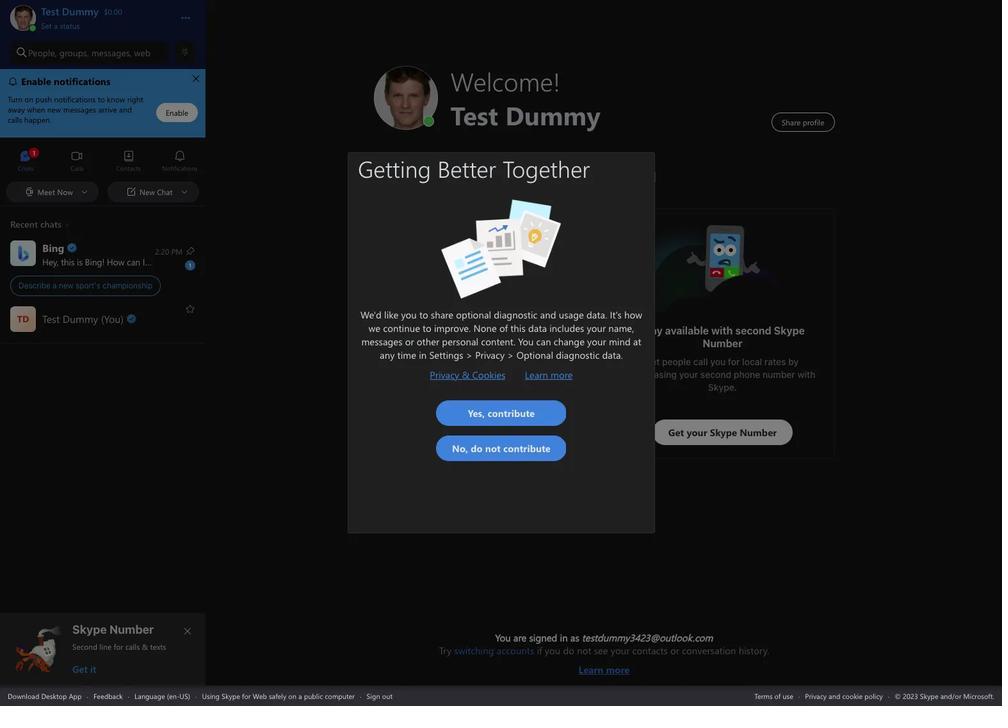Task type: vqa. For each thing, say whether or not it's contained in the screenshot.
switching accounts LINK
yes



Task type: locate. For each thing, give the bounding box(es) containing it.
0 horizontal spatial on
[[288, 692, 296, 701]]

0 horizontal spatial you
[[166, 256, 180, 268]]

2 horizontal spatial you
[[710, 357, 726, 368]]

with inside share the invite with anyone even if they aren't on skype. no sign ups or downloads required.
[[469, 350, 487, 361]]

a right set
[[54, 20, 58, 31]]

0 vertical spatial a
[[54, 20, 58, 31]]

1 horizontal spatial for
[[242, 692, 251, 701]]

0 vertical spatial for
[[728, 357, 740, 368]]

2 vertical spatial for
[[242, 692, 251, 701]]

for left local
[[728, 357, 740, 368]]

if up the downloads
[[544, 350, 550, 361]]

1 horizontal spatial or
[[670, 645, 679, 658]]

0 horizontal spatial second
[[700, 369, 731, 380]]

texts
[[150, 642, 166, 652]]

skype number
[[72, 624, 154, 637]]

are
[[513, 632, 527, 645]]

conversation
[[682, 645, 736, 658]]

1 vertical spatial number
[[109, 624, 154, 637]]

groups,
[[59, 46, 89, 59]]

new
[[59, 281, 73, 291]]

terms
[[754, 692, 773, 701]]

or inside the try switching accounts if you do not see your contacts or conversation history. learn more
[[670, 645, 679, 658]]

for left web
[[242, 692, 251, 701]]

or right 'ups'
[[519, 363, 528, 374]]

you
[[166, 256, 180, 268], [710, 357, 726, 368], [545, 645, 560, 658]]

0 vertical spatial skype.
[[435, 363, 464, 374]]

learn more link
[[439, 658, 769, 677]]

for right line
[[114, 642, 123, 652]]

a left new
[[52, 281, 57, 291]]

1 vertical spatial your
[[611, 645, 630, 658]]

1 vertical spatial if
[[537, 645, 542, 658]]

hey, this is bing ! how can i help you today?
[[42, 256, 210, 268]]

skype up second
[[72, 624, 107, 637]]

on
[[422, 363, 433, 374], [288, 692, 296, 701]]

of
[[775, 692, 781, 701]]

second
[[735, 325, 771, 337], [700, 369, 731, 380]]

1 vertical spatial anyone
[[489, 350, 520, 361]]

your inside "let people call you for local rates by purchasing your second phone number with skype."
[[679, 369, 698, 380]]

for
[[728, 357, 740, 368], [114, 642, 123, 652], [242, 692, 251, 701]]

1 horizontal spatial on
[[422, 363, 433, 374]]

people, groups, messages, web
[[28, 46, 151, 59]]

sign
[[481, 363, 499, 374]]

you inside "let people call you for local rates by purchasing your second phone number with skype."
[[710, 357, 726, 368]]

public
[[304, 692, 323, 701]]

or right contacts
[[670, 645, 679, 658]]

you left do on the right bottom of page
[[545, 645, 560, 658]]

with up no
[[469, 350, 487, 361]]

second down the call
[[700, 369, 731, 380]]

2 vertical spatial you
[[545, 645, 560, 658]]

0 horizontal spatial or
[[519, 363, 528, 374]]

privacy and cookie policy
[[805, 692, 883, 701]]

whosthis
[[684, 222, 724, 236]]

1 horizontal spatial skype.
[[708, 382, 737, 393]]

0 vertical spatial or
[[519, 363, 528, 374]]

phone
[[734, 369, 760, 380]]

0 horizontal spatial skype.
[[435, 363, 464, 374]]

out
[[382, 692, 393, 701]]

skype. down phone
[[708, 382, 737, 393]]

number up the call
[[703, 338, 743, 350]]

with
[[711, 325, 733, 337], [493, 332, 515, 343], [469, 350, 487, 361], [798, 369, 816, 380]]

download desktop app
[[8, 692, 82, 701]]

with down by
[[798, 369, 816, 380]]

1 vertical spatial skype.
[[708, 382, 737, 393]]

for for second line for calls & texts
[[114, 642, 123, 652]]

web
[[253, 692, 267, 701]]

people,
[[28, 46, 57, 59]]

1 vertical spatial second
[[700, 369, 731, 380]]

your right "see" in the bottom of the page
[[611, 645, 630, 658]]

1 horizontal spatial number
[[703, 338, 743, 350]]

0 vertical spatial skype
[[774, 325, 805, 337]]

describe a new sport's championship
[[19, 281, 153, 291]]

policy
[[865, 692, 883, 701]]

0 vertical spatial second
[[735, 325, 771, 337]]

skype right using at the bottom left
[[222, 692, 240, 701]]

with up 'ups'
[[493, 332, 515, 343]]

people
[[662, 357, 691, 368]]

0 vertical spatial on
[[422, 363, 433, 374]]

number
[[703, 338, 743, 350], [109, 624, 154, 637]]

a inside button
[[54, 20, 58, 31]]

skype up by
[[774, 325, 805, 337]]

0 horizontal spatial if
[[537, 645, 542, 658]]

app
[[69, 692, 82, 701]]

safely
[[269, 692, 286, 701]]

skype number element
[[11, 624, 195, 676]]

share the invite with anyone even if they aren't on skype. no sign ups or downloads required.
[[395, 350, 578, 387]]

0 horizontal spatial your
[[611, 645, 630, 658]]

let
[[646, 357, 660, 368]]

accounts
[[497, 645, 534, 658]]

on down the
[[422, 363, 433, 374]]

a left public
[[298, 692, 302, 701]]

skype. down invite
[[435, 363, 464, 374]]

0 horizontal spatial for
[[114, 642, 123, 652]]

anyone
[[517, 332, 553, 343], [489, 350, 520, 361]]

with inside "let people call you for local rates by purchasing your second phone number with skype."
[[798, 369, 816, 380]]

if
[[544, 350, 550, 361], [537, 645, 542, 658]]

with right available in the right of the page
[[711, 325, 733, 337]]

on right safely
[[288, 692, 296, 701]]

0 vertical spatial number
[[703, 338, 743, 350]]

if right the are
[[537, 645, 542, 658]]

computer
[[325, 692, 355, 701]]

switching
[[454, 645, 494, 658]]

share
[[400, 350, 425, 361]]

1 horizontal spatial your
[[679, 369, 698, 380]]

calls
[[125, 642, 140, 652]]

skype inside stay available with second skype number
[[774, 325, 805, 337]]

1 vertical spatial a
[[52, 281, 57, 291]]

for for using skype for web safely on a public computer
[[242, 692, 251, 701]]

you
[[495, 632, 511, 645]]

second inside "let people call you for local rates by purchasing your second phone number with skype."
[[700, 369, 731, 380]]

1 horizontal spatial you
[[545, 645, 560, 658]]

language
[[135, 692, 165, 701]]

anyone up even
[[517, 332, 553, 343]]

(en-
[[167, 692, 180, 701]]

2 vertical spatial a
[[298, 692, 302, 701]]

2 horizontal spatial skype
[[774, 325, 805, 337]]

you right help
[[166, 256, 180, 268]]

a
[[54, 20, 58, 31], [52, 281, 57, 291], [298, 692, 302, 701]]

privacy and cookie policy link
[[805, 692, 883, 701]]

tab list
[[0, 145, 206, 180]]

in
[[560, 632, 568, 645]]

1 horizontal spatial if
[[544, 350, 550, 361]]

second up local
[[735, 325, 771, 337]]

as
[[570, 632, 579, 645]]

for inside skype number element
[[114, 642, 123, 652]]

1 horizontal spatial skype
[[222, 692, 240, 701]]

if inside share the invite with anyone even if they aren't on skype. no sign ups or downloads required.
[[544, 350, 550, 361]]

or inside share the invite with anyone even if they aren't on skype. no sign ups or downloads required.
[[519, 363, 528, 374]]

meetings
[[444, 332, 491, 343]]

by
[[788, 357, 799, 368]]

number up calls
[[109, 624, 154, 637]]

can
[[127, 256, 140, 268]]

anyone up 'ups'
[[489, 350, 520, 361]]

rates
[[764, 357, 786, 368]]

purchasing
[[630, 369, 677, 380]]

local
[[742, 357, 762, 368]]

0 vertical spatial your
[[679, 369, 698, 380]]

no
[[467, 363, 479, 374]]

today?
[[183, 256, 208, 268]]

1 vertical spatial for
[[114, 642, 123, 652]]

1 horizontal spatial second
[[735, 325, 771, 337]]

cookie
[[842, 692, 863, 701]]

!
[[102, 256, 104, 268]]

or
[[519, 363, 528, 374], [670, 645, 679, 658]]

you right the call
[[710, 357, 726, 368]]

1 vertical spatial you
[[710, 357, 726, 368]]

your down the call
[[679, 369, 698, 380]]

2 horizontal spatial for
[[728, 357, 740, 368]]

1 vertical spatial or
[[670, 645, 679, 658]]

skype
[[774, 325, 805, 337], [72, 624, 107, 637], [222, 692, 240, 701]]

1 vertical spatial skype
[[72, 624, 107, 637]]

0 vertical spatial if
[[544, 350, 550, 361]]

get it
[[72, 663, 96, 676]]



Task type: describe. For each thing, give the bounding box(es) containing it.
terms of use link
[[754, 692, 793, 701]]

how
[[107, 256, 125, 268]]

2 vertical spatial skype
[[222, 692, 240, 701]]

even
[[522, 350, 542, 361]]

using
[[202, 692, 220, 701]]

available
[[665, 325, 709, 337]]

your inside the try switching accounts if you do not see your contacts or conversation history. learn more
[[611, 645, 630, 658]]

more
[[606, 664, 630, 677]]

skype. inside "let people call you for local rates by purchasing your second phone number with skype."
[[708, 382, 737, 393]]

skype. inside share the invite with anyone even if they aren't on skype. no sign ups or downloads required.
[[435, 363, 464, 374]]

championship
[[103, 281, 153, 291]]

using skype for web safely on a public computer
[[202, 692, 355, 701]]

i
[[143, 256, 145, 268]]

desktop
[[41, 692, 67, 701]]

feedback link
[[93, 692, 123, 701]]

on inside share the invite with anyone even if they aren't on skype. no sign ups or downloads required.
[[422, 363, 433, 374]]

if inside the try switching accounts if you do not see your contacts or conversation history. learn more
[[537, 645, 542, 658]]

language (en-us)
[[135, 692, 190, 701]]

status
[[60, 20, 80, 31]]

sign
[[367, 692, 380, 701]]

stay
[[640, 325, 663, 337]]

hey,
[[42, 256, 59, 268]]

download
[[8, 692, 39, 701]]

stay available with second skype number
[[640, 325, 807, 350]]

sign out link
[[367, 692, 393, 701]]

you inside the try switching accounts if you do not see your contacts or conversation history. learn more
[[545, 645, 560, 658]]

set a status
[[41, 20, 80, 31]]

use
[[783, 692, 793, 701]]

messages,
[[91, 46, 132, 59]]

call
[[693, 357, 708, 368]]

number inside stay available with second skype number
[[703, 338, 743, 350]]

easy
[[418, 332, 442, 343]]

easy meetings with anyone
[[418, 332, 553, 343]]

using skype for web safely on a public computer link
[[202, 692, 355, 701]]

for inside "let people call you for local rates by purchasing your second phone number with skype."
[[728, 357, 740, 368]]

ups
[[501, 363, 517, 374]]

set a status button
[[41, 18, 168, 31]]

0 vertical spatial you
[[166, 256, 180, 268]]

not
[[577, 645, 591, 658]]

a for set
[[54, 20, 58, 31]]

invite
[[443, 350, 466, 361]]

this
[[61, 256, 75, 268]]

line
[[99, 642, 112, 652]]

mansurfer
[[447, 229, 493, 242]]

web
[[134, 46, 151, 59]]

0 vertical spatial anyone
[[517, 332, 553, 343]]

second
[[72, 642, 97, 652]]

and
[[829, 692, 840, 701]]

&
[[142, 642, 148, 652]]

aren't
[[395, 363, 420, 374]]

privacy
[[805, 692, 827, 701]]

terms of use
[[754, 692, 793, 701]]

0 horizontal spatial skype
[[72, 624, 107, 637]]

get
[[72, 663, 88, 676]]

the
[[427, 350, 441, 361]]

0 horizontal spatial number
[[109, 624, 154, 637]]

second line for calls & texts
[[72, 642, 166, 652]]

sign out
[[367, 692, 393, 701]]

people, groups, messages, web button
[[10, 41, 170, 64]]

history.
[[739, 645, 769, 658]]

help
[[147, 256, 164, 268]]

describe
[[19, 281, 50, 291]]

language (en-us) link
[[135, 692, 190, 701]]

switching accounts link
[[454, 645, 534, 658]]

you are signed in as
[[495, 632, 582, 645]]

feedback
[[93, 692, 123, 701]]

is
[[77, 256, 83, 268]]

see
[[594, 645, 608, 658]]

a for describe
[[52, 281, 57, 291]]

bing
[[85, 256, 102, 268]]

anyone inside share the invite with anyone even if they aren't on skype. no sign ups or downloads required.
[[489, 350, 520, 361]]

with inside stay available with second skype number
[[711, 325, 733, 337]]

1 vertical spatial on
[[288, 692, 296, 701]]

download desktop app link
[[8, 692, 82, 701]]

second inside stay available with second skype number
[[735, 325, 771, 337]]

learn
[[578, 664, 603, 677]]

signed
[[529, 632, 557, 645]]

try switching accounts if you do not see your contacts or conversation history. learn more
[[439, 645, 769, 677]]

us)
[[180, 692, 190, 701]]

number
[[763, 369, 795, 380]]

they
[[552, 350, 571, 361]]

downloads
[[530, 363, 576, 374]]



